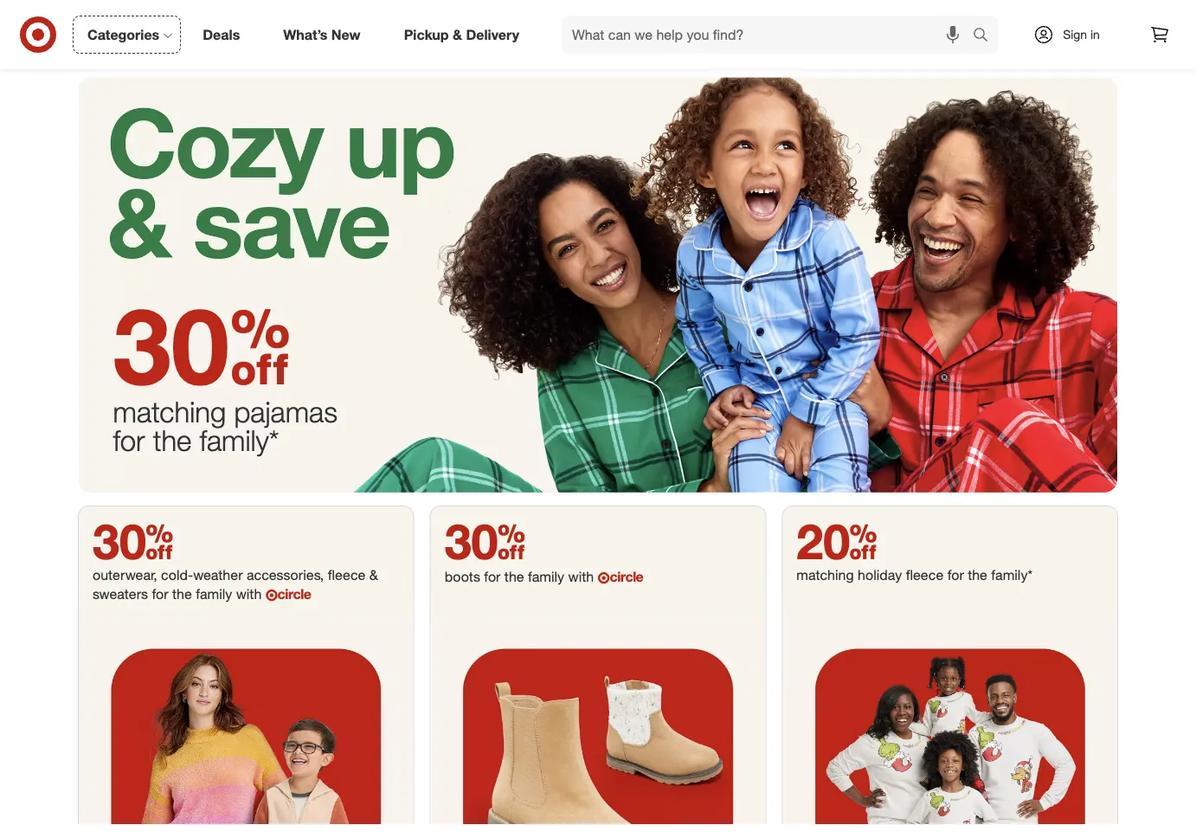 Task type: locate. For each thing, give the bounding box(es) containing it.
circle for fleece
[[278, 586, 311, 602]]

in
[[1091, 27, 1100, 42]]

family* inside matching pajamas for the family*
[[199, 423, 279, 458]]

2 horizontal spatial add to cart button
[[792, 1, 932, 29]]

add
[[152, 9, 172, 22], [664, 9, 683, 22], [834, 9, 854, 22]]

for inside matching pajamas for the family*
[[113, 423, 145, 458]]

1 horizontal spatial cart
[[699, 9, 719, 22]]

add to cart
[[152, 9, 208, 22], [664, 9, 719, 22], [834, 9, 890, 22]]

fleece right accessories,
[[328, 567, 366, 583]]

new
[[331, 26, 361, 43]]

0 horizontal spatial matching
[[113, 395, 226, 430]]

what's new link
[[269, 16, 382, 54]]

1 horizontal spatial add to cart button
[[622, 1, 761, 29]]

30
[[113, 282, 229, 410]]

0 horizontal spatial 30
[[93, 512, 173, 571]]

20 matching holiday fleece for the family*
[[797, 512, 1037, 583]]

0 horizontal spatial cart
[[187, 9, 208, 22]]

1 horizontal spatial to
[[686, 9, 696, 22]]

with
[[568, 568, 594, 585], [236, 586, 262, 602]]

holiday
[[858, 567, 902, 583]]

30
[[93, 512, 173, 571], [445, 512, 526, 571]]

0 horizontal spatial family
[[196, 586, 232, 602]]

matching
[[113, 395, 226, 430], [797, 567, 854, 583]]

2 horizontal spatial to
[[857, 9, 867, 22]]

deals
[[203, 26, 240, 43]]

1 horizontal spatial family
[[528, 568, 565, 585]]

family right the boots
[[528, 568, 565, 585]]

3 to from the left
[[857, 9, 867, 22]]

20
[[797, 512, 878, 571]]

0 horizontal spatial add to cart button
[[110, 1, 249, 29]]

&
[[453, 26, 462, 43], [369, 567, 378, 583]]

circle
[[610, 568, 644, 585], [278, 586, 311, 602]]

2 horizontal spatial add to cart
[[834, 9, 890, 22]]

fleece inside "outerwear, cold-weather accessories, fleece & sweaters for the family with"
[[328, 567, 366, 583]]

sign in link
[[1019, 16, 1127, 54]]

2 fleece from the left
[[906, 567, 944, 583]]

family*
[[199, 423, 279, 458], [992, 567, 1033, 583]]

1 fleece from the left
[[328, 567, 366, 583]]

sweaters
[[93, 586, 148, 602]]

0 horizontal spatial with
[[236, 586, 262, 602]]

0 horizontal spatial family*
[[199, 423, 279, 458]]

pickup & delivery link
[[389, 16, 541, 54]]

0 vertical spatial matching
[[113, 395, 226, 430]]

1 cart from the left
[[187, 9, 208, 22]]

3 add to cart button from the left
[[792, 1, 932, 29]]

1 30 from the left
[[93, 512, 173, 571]]

search button
[[965, 16, 1007, 57]]

1 vertical spatial family*
[[992, 567, 1033, 583]]

boots for the family with
[[445, 568, 598, 585]]

search
[[965, 28, 1007, 45]]

0 vertical spatial with
[[568, 568, 594, 585]]

0 horizontal spatial fleece
[[328, 567, 366, 583]]

fleece right holiday
[[906, 567, 944, 583]]

2 30 from the left
[[445, 512, 526, 571]]

1 horizontal spatial fleece
[[906, 567, 944, 583]]

1 horizontal spatial &
[[453, 26, 462, 43]]

for
[[113, 423, 145, 458], [948, 567, 964, 583], [484, 568, 501, 585], [152, 586, 168, 602]]

1 horizontal spatial add
[[664, 9, 683, 22]]

the inside matching pajamas for the family*
[[153, 423, 192, 458]]

cart
[[187, 9, 208, 22], [699, 9, 719, 22], [870, 9, 890, 22]]

2 horizontal spatial cart
[[870, 9, 890, 22]]

0 vertical spatial family
[[528, 568, 565, 585]]

boots
[[445, 568, 480, 585]]

1 horizontal spatial 30
[[445, 512, 526, 571]]

0 horizontal spatial add
[[152, 9, 172, 22]]

1 add to cart button from the left
[[110, 1, 249, 29]]

family down weather
[[196, 586, 232, 602]]

what's
[[283, 26, 328, 43]]

0 horizontal spatial circle
[[278, 586, 311, 602]]

30 for outerwear,
[[93, 512, 173, 571]]

0 vertical spatial family*
[[199, 423, 279, 458]]

the inside "outerwear, cold-weather accessories, fleece & sweaters for the family with"
[[172, 586, 192, 602]]

with inside "outerwear, cold-weather accessories, fleece & sweaters for the family with"
[[236, 586, 262, 602]]

0 vertical spatial circle
[[610, 568, 644, 585]]

fleece
[[328, 567, 366, 583], [906, 567, 944, 583]]

3 cart from the left
[[870, 9, 890, 22]]

2 add from the left
[[664, 9, 683, 22]]

family
[[528, 568, 565, 585], [196, 586, 232, 602]]

0 vertical spatial &
[[453, 26, 462, 43]]

3 add from the left
[[834, 9, 854, 22]]

0 horizontal spatial to
[[174, 9, 184, 22]]

1 vertical spatial family
[[196, 586, 232, 602]]

1 vertical spatial with
[[236, 586, 262, 602]]

1 horizontal spatial add to cart
[[664, 9, 719, 22]]

1 vertical spatial circle
[[278, 586, 311, 602]]

add to cart button
[[110, 1, 249, 29], [622, 1, 761, 29], [792, 1, 932, 29]]

2 horizontal spatial add
[[834, 9, 854, 22]]

the
[[153, 423, 192, 458], [968, 567, 988, 583], [505, 568, 524, 585], [172, 586, 192, 602]]

to
[[174, 9, 184, 22], [686, 9, 696, 22], [857, 9, 867, 22]]

1 horizontal spatial matching
[[797, 567, 854, 583]]

1 horizontal spatial circle
[[610, 568, 644, 585]]

1 vertical spatial &
[[369, 567, 378, 583]]

1 vertical spatial matching
[[797, 567, 854, 583]]

1 horizontal spatial family*
[[992, 567, 1033, 583]]

2 add to cart from the left
[[664, 9, 719, 22]]

0 horizontal spatial &
[[369, 567, 378, 583]]

0 horizontal spatial add to cart
[[152, 9, 208, 22]]



Task type: vqa. For each thing, say whether or not it's contained in the screenshot.
2
no



Task type: describe. For each thing, give the bounding box(es) containing it.
pickup
[[404, 26, 449, 43]]

1 horizontal spatial with
[[568, 568, 594, 585]]

2 to from the left
[[686, 9, 696, 22]]

matching inside matching pajamas for the family*
[[113, 395, 226, 430]]

the inside 20 matching holiday fleece for the family*
[[968, 567, 988, 583]]

family inside "outerwear, cold-weather accessories, fleece & sweaters for the family with"
[[196, 586, 232, 602]]

sign in
[[1063, 27, 1100, 42]]

carousel region
[[79, 0, 1118, 77]]

matching inside 20 matching holiday fleece for the family*
[[797, 567, 854, 583]]

circle for with
[[610, 568, 644, 585]]

deals link
[[188, 16, 262, 54]]

& inside "outerwear, cold-weather accessories, fleece & sweaters for the family with"
[[369, 567, 378, 583]]

30 
[[113, 282, 291, 410]]

delivery
[[466, 26, 520, 43]]

pickup & delivery
[[404, 26, 520, 43]]

3 add to cart from the left
[[834, 9, 890, 22]]

categories link
[[73, 16, 181, 54]]

1 add to cart from the left
[[152, 9, 208, 22]]

sign
[[1063, 27, 1088, 42]]

cozy up & save image
[[79, 77, 1118, 493]]

2 cart from the left
[[699, 9, 719, 22]]

cold-
[[161, 567, 193, 583]]

pajamas
[[234, 395, 338, 430]]

outerwear,
[[93, 567, 157, 583]]

2 add to cart button from the left
[[622, 1, 761, 29]]

for inside "outerwear, cold-weather accessories, fleece & sweaters for the family with"
[[152, 586, 168, 602]]

matching pajamas for the family*
[[113, 395, 338, 458]]

1 add from the left
[[152, 9, 172, 22]]

outerwear, cold-weather accessories, fleece & sweaters for the family with
[[93, 567, 378, 602]]

1 to from the left
[[174, 9, 184, 22]]

30 for boots
[[445, 512, 526, 571]]

family* inside 20 matching holiday fleece for the family*
[[992, 567, 1033, 583]]

for inside 20 matching holiday fleece for the family*
[[948, 567, 964, 583]]

accessories,
[[247, 567, 324, 583]]


[[229, 282, 291, 410]]

What can we help you find? suggestions appear below search field
[[562, 16, 978, 54]]

what's new
[[283, 26, 361, 43]]

weather
[[193, 567, 243, 583]]

categories
[[87, 26, 160, 43]]

fleece inside 20 matching holiday fleece for the family*
[[906, 567, 944, 583]]



